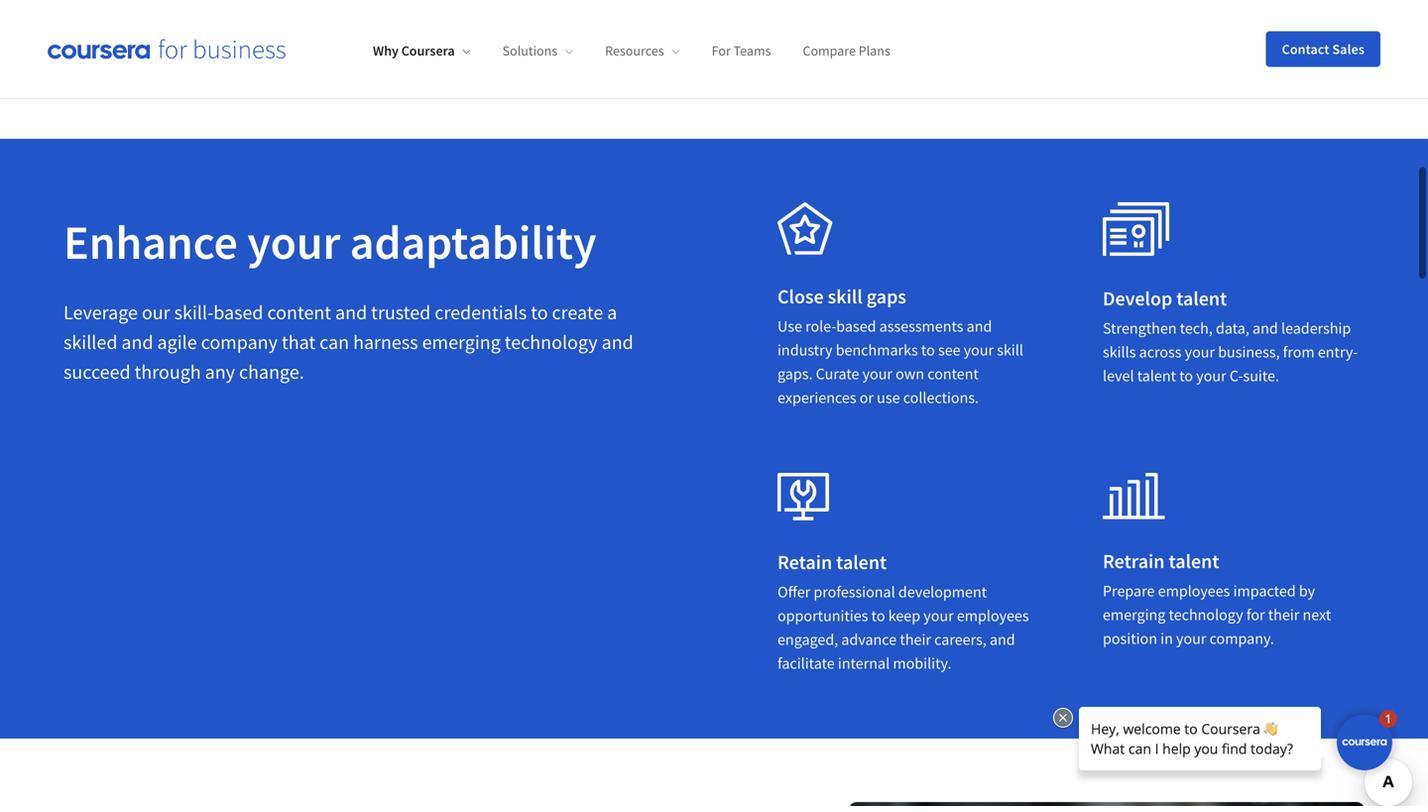 Task type: describe. For each thing, give the bounding box(es) containing it.
emerging inside retrain talent prepare employees impacted by emerging technology for their next position in your company.
[[1103, 605, 1166, 625]]

in
[[1161, 629, 1174, 649]]

create
[[552, 300, 604, 325]]

industry
[[778, 340, 833, 360]]

careers,
[[935, 630, 987, 650]]

coursera
[[402, 42, 455, 60]]

resources
[[605, 42, 664, 60]]

professional
[[814, 582, 896, 602]]

benchmarks
[[836, 340, 919, 360]]

for
[[712, 42, 731, 60]]

data,
[[1217, 319, 1250, 338]]

your inside retain talent offer professional development opportunities to keep your employees engaged, advance their careers, and facilitate internal mobility.
[[924, 606, 954, 626]]

any
[[205, 360, 235, 385]]

assessments
[[880, 317, 964, 336]]

talent for develop talent
[[1177, 286, 1228, 311]]

across
[[1140, 342, 1182, 362]]

talent for retrain talent
[[1169, 549, 1220, 574]]

use
[[877, 388, 901, 408]]

based inside close skill gaps use role-based assessments and industry benchmarks to see your skill gaps. curate your own content experiences or use collections.
[[837, 317, 877, 336]]

content inside leverage our skill-based content and trusted credentials to create a skilled and agile company that can harness emerging technology and succeed through any change.
[[267, 300, 331, 325]]

use
[[778, 317, 803, 336]]

skill-
[[174, 300, 214, 325]]

change.
[[239, 360, 304, 385]]

skills
[[1103, 342, 1137, 362]]

or
[[860, 388, 874, 408]]

why
[[373, 42, 399, 60]]

and up can
[[335, 300, 367, 325]]

content inside close skill gaps use role-based assessments and industry benchmarks to see your skill gaps. curate your own content experiences or use collections.
[[928, 364, 979, 384]]

and down a on the left of the page
[[602, 330, 634, 355]]

leverage
[[64, 300, 138, 325]]

prepare
[[1103, 581, 1155, 601]]

keep
[[889, 606, 921, 626]]

harness
[[353, 330, 418, 355]]

compare
[[803, 42, 856, 60]]

talent down across
[[1138, 366, 1177, 386]]

your inside retrain talent prepare employees impacted by emerging technology for their next position in your company.
[[1177, 629, 1207, 649]]

for teams link
[[712, 42, 771, 60]]

advance
[[842, 630, 897, 650]]

business,
[[1219, 342, 1281, 362]]

develop
[[1103, 286, 1173, 311]]

0 vertical spatial skill
[[828, 284, 863, 309]]

for
[[1247, 605, 1266, 625]]

to inside leverage our skill-based content and trusted credentials to create a skilled and agile company that can harness emerging technology and succeed through any change.
[[531, 300, 548, 325]]

sales
[[1333, 40, 1365, 58]]

through
[[135, 360, 201, 385]]

close skill gaps use role-based assessments and industry benchmarks to see your skill gaps. curate your own content experiences or use collections.
[[778, 284, 1024, 408]]

and inside close skill gaps use role-based assessments and industry benchmarks to see your skill gaps. curate your own content experiences or use collections.
[[967, 317, 993, 336]]

ge logo image
[[317, 0, 399, 67]]

next
[[1303, 605, 1332, 625]]

to inside retain talent offer professional development opportunities to keep your employees engaged, advance their careers, and facilitate internal mobility.
[[872, 606, 886, 626]]

development
[[899, 582, 987, 602]]

retain talent offer professional development opportunities to keep your employees engaged, advance their careers, and facilitate internal mobility.
[[778, 550, 1030, 674]]

company
[[201, 330, 278, 355]]

employees inside retain talent offer professional development opportunities to keep your employees engaged, advance their careers, and facilitate internal mobility.
[[957, 606, 1030, 626]]

world-class content image
[[1103, 202, 1171, 257]]

based inside leverage our skill-based content and trusted credentials to create a skilled and agile company that can harness emerging technology and succeed through any change.
[[214, 300, 263, 325]]

compare plans link
[[803, 42, 891, 60]]

suite.
[[1244, 366, 1280, 386]]

for teams
[[712, 42, 771, 60]]

plans
[[859, 42, 891, 60]]

a
[[608, 300, 618, 325]]

their inside retrain talent prepare employees impacted by emerging technology for their next position in your company.
[[1269, 605, 1300, 625]]

company.
[[1210, 629, 1275, 649]]

danone logo image
[[480, 4, 627, 51]]

teams
[[734, 42, 771, 60]]

level
[[1103, 366, 1135, 386]]

curate
[[816, 364, 860, 384]]

enhance
[[64, 212, 238, 272]]



Task type: vqa. For each thing, say whether or not it's contained in the screenshot.
the leftmost "degree"
no



Task type: locate. For each thing, give the bounding box(es) containing it.
talent right the retrain
[[1169, 549, 1220, 574]]

talent up professional
[[837, 550, 887, 575]]

tech,
[[1181, 319, 1213, 338]]

technology down create
[[505, 330, 598, 355]]

your
[[247, 212, 341, 272], [964, 340, 994, 360], [1185, 342, 1216, 362], [863, 364, 893, 384], [1197, 366, 1227, 386], [924, 606, 954, 626], [1177, 629, 1207, 649]]

based up "company" at the top
[[214, 300, 263, 325]]

0 vertical spatial content
[[267, 300, 331, 325]]

agile
[[157, 330, 197, 355]]

0 horizontal spatial their
[[900, 630, 932, 650]]

contact
[[1283, 40, 1330, 58]]

own
[[896, 364, 925, 384]]

0 horizontal spatial skill
[[828, 284, 863, 309]]

facilitate
[[778, 654, 835, 674]]

trusted
[[371, 300, 431, 325]]

1 horizontal spatial based
[[837, 317, 877, 336]]

1 horizontal spatial technology
[[1169, 605, 1244, 625]]

by
[[1300, 581, 1316, 601]]

develop talent strengthen tech, data, and leadership skills across your business, from entry- level talent to your c-suite.
[[1103, 286, 1359, 386]]

0 horizontal spatial technology
[[505, 330, 598, 355]]

retrain
[[1103, 549, 1165, 574]]

talent for retain talent
[[837, 550, 887, 575]]

leverage our skill-based content and trusted credentials to create a skilled and agile company that can harness emerging technology and succeed through any change.
[[64, 300, 634, 385]]

and
[[335, 300, 367, 325], [967, 317, 993, 336], [1253, 319, 1279, 338], [121, 330, 153, 355], [602, 330, 634, 355], [990, 630, 1016, 650]]

0 vertical spatial technology
[[505, 330, 598, 355]]

technology up company.
[[1169, 605, 1244, 625]]

employees
[[1159, 581, 1231, 601], [957, 606, 1030, 626]]

impacted
[[1234, 581, 1297, 601]]

credentials
[[435, 300, 527, 325]]

based up the benchmarks
[[837, 317, 877, 336]]

to inside close skill gaps use role-based assessments and industry benchmarks to see your skill gaps. curate your own content experiences or use collections.
[[922, 340, 936, 360]]

retrain talent prepare employees impacted by emerging technology for their next position in your company.
[[1103, 549, 1332, 649]]

employees up in
[[1159, 581, 1231, 601]]

strengthen
[[1103, 319, 1177, 338]]

engaged,
[[778, 630, 839, 650]]

their
[[1269, 605, 1300, 625], [900, 630, 932, 650]]

coursera for business image
[[48, 39, 286, 59]]

0 vertical spatial emerging
[[422, 330, 501, 355]]

enhance your adaptability
[[64, 212, 597, 272]]

from
[[1284, 342, 1315, 362]]

1 horizontal spatial their
[[1269, 605, 1300, 625]]

role-
[[806, 317, 837, 336]]

experiences
[[778, 388, 857, 408]]

position
[[1103, 629, 1158, 649]]

1 vertical spatial their
[[900, 630, 932, 650]]

to left create
[[531, 300, 548, 325]]

technology inside retrain talent prepare employees impacted by emerging technology for their next position in your company.
[[1169, 605, 1244, 625]]

compare plans
[[803, 42, 891, 60]]

and inside develop talent strengthen tech, data, and leadership skills across your business, from entry- level talent to your c-suite.
[[1253, 319, 1279, 338]]

talent inside retrain talent prepare employees impacted by emerging technology for their next position in your company.
[[1169, 549, 1220, 574]]

adaptability
[[350, 212, 597, 272]]

gaps
[[867, 284, 907, 309]]

that
[[282, 330, 316, 355]]

why coursera
[[373, 42, 455, 60]]

c-
[[1230, 366, 1244, 386]]

their up mobility.
[[900, 630, 932, 650]]

emerging inside leverage our skill-based content and trusted credentials to create a skilled and agile company that can harness emerging technology and succeed through any change.
[[422, 330, 501, 355]]

1 vertical spatial emerging
[[1103, 605, 1166, 625]]

actionable insights image
[[1103, 473, 1166, 520]]

to down across
[[1180, 366, 1194, 386]]

0 horizontal spatial employees
[[957, 606, 1030, 626]]

0 horizontal spatial based
[[214, 300, 263, 325]]

opportunities
[[778, 606, 869, 626]]

l'oreal logo image
[[88, 11, 236, 44]]

entry-
[[1319, 342, 1359, 362]]

1 horizontal spatial skill
[[998, 340, 1024, 360]]

employees inside retrain talent prepare employees impacted by emerging technology for their next position in your company.
[[1159, 581, 1231, 601]]

in-demand skills image
[[778, 202, 834, 255]]

skill
[[828, 284, 863, 309], [998, 340, 1024, 360]]

skill right see
[[998, 340, 1024, 360]]

why coursera link
[[373, 42, 471, 60]]

content down see
[[928, 364, 979, 384]]

leadership
[[1282, 319, 1352, 338]]

solutions
[[503, 42, 558, 60]]

1 horizontal spatial emerging
[[1103, 605, 1166, 625]]

and right careers,
[[990, 630, 1016, 650]]

their right for at the right of page
[[1269, 605, 1300, 625]]

to up "advance"
[[872, 606, 886, 626]]

1 horizontal spatial content
[[928, 364, 979, 384]]

employees up careers,
[[957, 606, 1030, 626]]

and right assessments
[[967, 317, 993, 336]]

and down our
[[121, 330, 153, 355]]

0 vertical spatial their
[[1269, 605, 1300, 625]]

collections.
[[904, 388, 979, 408]]

1 vertical spatial technology
[[1169, 605, 1244, 625]]

emerging up 'position'
[[1103, 605, 1166, 625]]

to
[[531, 300, 548, 325], [922, 340, 936, 360], [1180, 366, 1194, 386], [872, 606, 886, 626]]

talent up tech, at top right
[[1177, 286, 1228, 311]]

skill up role-
[[828, 284, 863, 309]]

their inside retain talent offer professional development opportunities to keep your employees engaged, advance their careers, and facilitate internal mobility.
[[900, 630, 932, 650]]

0 horizontal spatial content
[[267, 300, 331, 325]]

can
[[320, 330, 349, 355]]

internal
[[838, 654, 890, 674]]

1 vertical spatial skill
[[998, 340, 1024, 360]]

talent inside retain talent offer professional development opportunities to keep your employees engaged, advance their careers, and facilitate internal mobility.
[[837, 550, 887, 575]]

to inside develop talent strengthen tech, data, and leadership skills across your business, from entry- level talent to your c-suite.
[[1180, 366, 1194, 386]]

and up business,
[[1253, 319, 1279, 338]]

close
[[778, 284, 824, 309]]

our
[[142, 300, 170, 325]]

emerging down credentials
[[422, 330, 501, 355]]

emerging
[[422, 330, 501, 355], [1103, 605, 1166, 625]]

mobility.
[[893, 654, 952, 674]]

solutions link
[[503, 42, 574, 60]]

offer
[[778, 582, 811, 602]]

and inside retain talent offer professional development opportunities to keep your employees engaged, advance their careers, and facilitate internal mobility.
[[990, 630, 1016, 650]]

1 vertical spatial content
[[928, 364, 979, 384]]

resources link
[[605, 42, 680, 60]]

1 vertical spatial employees
[[957, 606, 1030, 626]]

based
[[214, 300, 263, 325], [837, 317, 877, 336]]

contact sales button
[[1267, 31, 1381, 67]]

technology inside leverage our skill-based content and trusted credentials to create a skilled and agile company that can harness emerging technology and succeed through any change.
[[505, 330, 598, 355]]

talent
[[1177, 286, 1228, 311], [1138, 366, 1177, 386], [1169, 549, 1220, 574], [837, 550, 887, 575]]

retain
[[778, 550, 833, 575]]

0 vertical spatial employees
[[1159, 581, 1231, 601]]

content
[[267, 300, 331, 325], [928, 364, 979, 384]]

see
[[939, 340, 961, 360]]

to left see
[[922, 340, 936, 360]]

technology
[[505, 330, 598, 355], [1169, 605, 1244, 625]]

skilled
[[64, 330, 118, 355]]

succeed
[[64, 360, 131, 385]]

1 horizontal spatial employees
[[1159, 581, 1231, 601]]

gaps.
[[778, 364, 813, 384]]

0 horizontal spatial emerging
[[422, 330, 501, 355]]

master new skills image
[[778, 473, 830, 521]]

contact sales
[[1283, 40, 1365, 58]]

content up that at top left
[[267, 300, 331, 325]]



